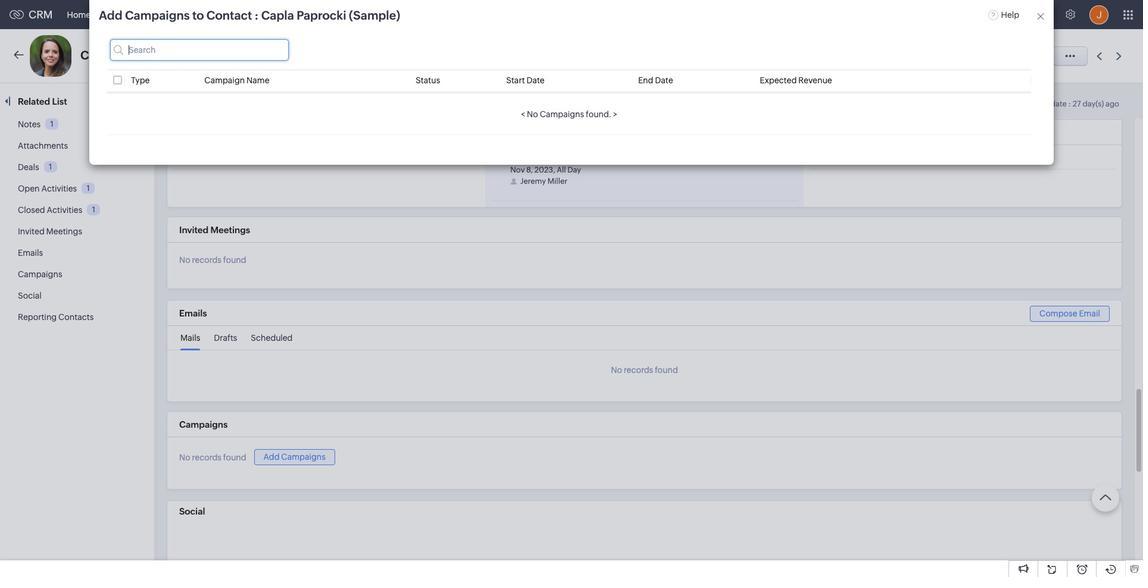 Task type: describe. For each thing, give the bounding box(es) containing it.
conference
[[579, 154, 624, 164]]

records for closed tasks
[[200, 154, 228, 163]]

mails
[[180, 334, 200, 343]]

1 vertical spatial tasks
[[217, 129, 237, 138]]

status
[[416, 76, 440, 85]]

reporting
[[18, 313, 57, 322]]

date for start date
[[527, 76, 545, 85]]

date for end date
[[655, 76, 673, 85]]

closed activities link
[[18, 206, 82, 215]]

contacts link
[[142, 0, 196, 29]]

0 horizontal spatial social
[[18, 291, 42, 301]]

1 horizontal spatial paprocki
[[297, 8, 346, 22]]

crm link
[[10, 8, 53, 21]]

activities for closed activities
[[47, 206, 82, 215]]

compose
[[1040, 309, 1078, 319]]

closed for closed activities
[[18, 206, 45, 215]]

printing
[[247, 52, 278, 61]]

accounts link
[[196, 0, 253, 29]]

emails link
[[18, 248, 43, 258]]

notes
[[18, 120, 41, 129]]

attachments link
[[18, 141, 68, 151]]

drafts
[[214, 334, 237, 343]]

day(s)
[[1083, 99, 1105, 108]]

type
[[131, 76, 150, 85]]

closed meetings
[[506, 129, 572, 138]]

add campaigns to contact  :  capla paprocki (sample)
[[99, 8, 401, 22]]

0 vertical spatial :
[[255, 8, 259, 22]]

day
[[568, 166, 581, 175]]

last update : 27 day(s) ago
[[1025, 99, 1120, 108]]

1 horizontal spatial invited
[[179, 225, 209, 235]]

miller
[[548, 177, 568, 186]]

closed activities
[[18, 206, 82, 215]]

-
[[222, 51, 225, 61]]

campaign name
[[205, 76, 270, 85]]

add for add campaigns to contact  :  capla paprocki (sample)
[[99, 8, 122, 22]]

calls link
[[388, 0, 426, 29]]

jeremy
[[521, 177, 546, 186]]

1 vertical spatial calls
[[853, 129, 873, 138]]

< no campaigns found. >
[[521, 110, 618, 119]]

nov
[[511, 166, 525, 175]]

help
[[1002, 10, 1020, 19]]

expected revenue link
[[760, 76, 833, 85]]

campaign name link
[[205, 76, 270, 85]]

status link
[[416, 76, 440, 85]]

records for closed calls
[[837, 154, 864, 163]]

2023,
[[535, 166, 556, 175]]

list
[[52, 97, 67, 107]]

no records found for closed tasks
[[188, 154, 251, 163]]

jeremy miller
[[521, 177, 568, 186]]

feltz
[[227, 52, 245, 61]]

start
[[506, 76, 525, 85]]

found.
[[586, 110, 612, 119]]

0 horizontal spatial capla
[[80, 48, 113, 62]]

reporting contacts link
[[18, 313, 94, 322]]

1 vertical spatial paprocki
[[116, 48, 166, 62]]

all
[[557, 166, 566, 175]]

last
[[1025, 99, 1039, 108]]

meetings link
[[333, 0, 388, 29]]

expected
[[760, 76, 797, 85]]

contact
[[207, 8, 252, 22]]

help link
[[989, 10, 1020, 19]]

0 for tasks
[[246, 129, 252, 138]]

no records found for closed calls
[[825, 154, 887, 163]]

0 vertical spatial capla
[[261, 8, 294, 22]]

8,
[[527, 166, 533, 175]]

tasks link
[[293, 0, 333, 29]]

closed for closed meetings
[[506, 129, 533, 138]]

feltz printing service (sample) link
[[227, 52, 344, 62]]

accounts
[[206, 10, 243, 19]]

reporting contacts
[[18, 313, 94, 322]]

related
[[18, 97, 50, 107]]

type link
[[131, 76, 150, 85]]

1 vertical spatial deals link
[[18, 163, 39, 172]]

add for add campaigns
[[264, 453, 280, 462]]

to
[[192, 8, 204, 22]]

notes link
[[18, 120, 41, 129]]

service
[[279, 52, 308, 61]]

add campaigns
[[264, 453, 326, 462]]

1 down < no campaigns found. >
[[580, 129, 584, 138]]

revenue
[[799, 76, 833, 85]]

related list
[[18, 97, 69, 107]]

no records found for drafts
[[611, 366, 678, 375]]

ago
[[1106, 99, 1120, 108]]

>
[[613, 110, 618, 119]]

crm
[[29, 8, 53, 21]]

attend customer conference nov 8, 2023, all day
[[511, 154, 624, 175]]



Task type: vqa. For each thing, say whether or not it's contained in the screenshot.
0 associated with Calls
yes



Task type: locate. For each thing, give the bounding box(es) containing it.
closed down "revenue"
[[824, 129, 852, 138]]

1 horizontal spatial :
[[1069, 99, 1072, 108]]

attachments
[[18, 141, 68, 151]]

attend customer conference link
[[511, 154, 624, 164]]

1 for deals
[[49, 163, 52, 171]]

1 vertical spatial :
[[1069, 99, 1072, 108]]

:
[[255, 8, 259, 22], [1069, 99, 1072, 108]]

deals
[[262, 10, 284, 19], [18, 163, 39, 172]]

1 for closed activities
[[92, 205, 95, 214]]

date right start
[[527, 76, 545, 85]]

activities for open activities
[[41, 184, 77, 194]]

1 0 from the left
[[246, 129, 252, 138]]

invited meetings link
[[18, 227, 82, 236]]

1 vertical spatial contacts
[[58, 313, 94, 322]]

1 right closed activities
[[92, 205, 95, 214]]

deals link up printing on the left top of the page
[[253, 0, 293, 29]]

email
[[1080, 309, 1101, 319]]

invited meetings
[[179, 225, 250, 235], [18, 227, 82, 236]]

emails up mails
[[179, 309, 207, 319]]

deals left 'tasks' link at top left
[[262, 10, 284, 19]]

next record image
[[1117, 52, 1125, 60]]

0 vertical spatial deals link
[[253, 0, 293, 29]]

(sample) inside capla paprocki (sample) - feltz printing service (sample)
[[310, 52, 344, 61]]

invited
[[179, 225, 209, 235], [18, 227, 45, 236]]

closed down campaign
[[187, 129, 215, 138]]

1 vertical spatial capla
[[80, 48, 113, 62]]

contacts right reporting
[[58, 313, 94, 322]]

leads
[[110, 10, 133, 19]]

contacts left to
[[152, 10, 187, 19]]

1 date from the left
[[527, 76, 545, 85]]

closed
[[187, 129, 215, 138], [506, 129, 533, 138], [824, 129, 852, 138], [18, 206, 45, 215]]

0 vertical spatial social
[[18, 291, 42, 301]]

1 right notes link on the top left of the page
[[50, 120, 54, 129]]

social link
[[18, 291, 42, 301]]

(sample)
[[349, 8, 401, 22], [168, 48, 220, 62], [310, 52, 344, 61]]

paprocki up type link
[[116, 48, 166, 62]]

1 horizontal spatial tasks
[[303, 10, 324, 19]]

activities
[[41, 184, 77, 194], [47, 206, 82, 215]]

0 vertical spatial tasks
[[303, 10, 324, 19]]

0 horizontal spatial :
[[255, 8, 259, 22]]

date right end
[[655, 76, 673, 85]]

2 horizontal spatial (sample)
[[349, 8, 401, 22]]

campaigns link
[[18, 270, 62, 279]]

home link
[[58, 0, 100, 29]]

found for closed calls
[[866, 154, 887, 163]]

0 vertical spatial activities
[[41, 184, 77, 194]]

closed down <
[[506, 129, 533, 138]]

records for drafts
[[624, 366, 654, 375]]

contacts inside contacts link
[[152, 10, 187, 19]]

compose email
[[1040, 309, 1101, 319]]

2 date from the left
[[655, 76, 673, 85]]

0 for calls
[[881, 129, 887, 138]]

home
[[67, 10, 91, 19]]

0 vertical spatial add
[[99, 8, 122, 22]]

1 vertical spatial deals
[[18, 163, 39, 172]]

found for closed tasks
[[229, 154, 251, 163]]

0 horizontal spatial deals
[[18, 163, 39, 172]]

capla paprocki (sample) - feltz printing service (sample)
[[80, 48, 344, 62]]

capla up feltz printing service (sample) link
[[261, 8, 294, 22]]

social
[[18, 291, 42, 301], [179, 507, 205, 517]]

tasks down campaign
[[217, 129, 237, 138]]

add campaigns link
[[254, 450, 335, 466]]

(sample) for paprocki
[[349, 8, 401, 22]]

deals link up the open
[[18, 163, 39, 172]]

attend
[[511, 154, 537, 164]]

end date
[[639, 76, 673, 85]]

0 right closed calls
[[881, 129, 887, 138]]

1
[[50, 120, 54, 129], [580, 129, 584, 138], [49, 163, 52, 171], [87, 184, 90, 193], [92, 205, 95, 214]]

1 vertical spatial activities
[[47, 206, 82, 215]]

paprocki
[[297, 8, 346, 22], [116, 48, 166, 62]]

tasks up service
[[303, 10, 324, 19]]

profile element
[[1083, 0, 1116, 29]]

0 horizontal spatial deals link
[[18, 163, 39, 172]]

open activities
[[18, 184, 77, 194]]

1 horizontal spatial date
[[655, 76, 673, 85]]

name
[[247, 76, 270, 85]]

add
[[99, 8, 122, 22], [264, 453, 280, 462]]

update
[[1041, 99, 1067, 108]]

campaign
[[205, 76, 245, 85]]

1 horizontal spatial contacts
[[152, 10, 187, 19]]

contacts
[[152, 10, 187, 19], [58, 313, 94, 322]]

end
[[639, 76, 654, 85]]

: right "contact"
[[255, 8, 259, 22]]

27
[[1073, 99, 1082, 108]]

1 horizontal spatial deals link
[[253, 0, 293, 29]]

0 horizontal spatial date
[[527, 76, 545, 85]]

customer
[[539, 154, 578, 164]]

0 horizontal spatial calls
[[398, 10, 417, 19]]

start date
[[506, 76, 545, 85]]

0 horizontal spatial tasks
[[217, 129, 237, 138]]

1 horizontal spatial social
[[179, 507, 205, 517]]

1 horizontal spatial add
[[264, 453, 280, 462]]

calls inside "link"
[[398, 10, 417, 19]]

0 vertical spatial emails
[[18, 248, 43, 258]]

1 for notes
[[50, 120, 54, 129]]

1 horizontal spatial capla
[[261, 8, 294, 22]]

1 horizontal spatial 0
[[881, 129, 887, 138]]

0 horizontal spatial (sample)
[[168, 48, 220, 62]]

Search text field
[[110, 39, 289, 61]]

1 right open activities link
[[87, 184, 90, 193]]

0 horizontal spatial invited
[[18, 227, 45, 236]]

emails
[[18, 248, 43, 258], [179, 309, 207, 319]]

1 horizontal spatial deals
[[262, 10, 284, 19]]

calendar image
[[1017, 10, 1028, 19]]

0
[[246, 129, 252, 138], [881, 129, 887, 138]]

open activities link
[[18, 184, 77, 194]]

closed for closed calls
[[824, 129, 852, 138]]

closed down the open
[[18, 206, 45, 215]]

capla down "home" link at the top of page
[[80, 48, 113, 62]]

records
[[200, 154, 228, 163], [837, 154, 864, 163], [192, 256, 222, 265], [624, 366, 654, 375], [192, 453, 222, 463]]

<
[[521, 110, 526, 119]]

(sample) for service
[[310, 52, 344, 61]]

0 horizontal spatial paprocki
[[116, 48, 166, 62]]

campaigns
[[125, 8, 190, 22], [540, 110, 585, 119], [18, 270, 62, 279], [179, 420, 228, 430], [281, 453, 326, 462]]

emails up campaigns link
[[18, 248, 43, 258]]

0 horizontal spatial contacts
[[58, 313, 94, 322]]

search image
[[993, 10, 1003, 20]]

profile image
[[1090, 5, 1109, 24]]

activities up invited meetings link
[[47, 206, 82, 215]]

0 vertical spatial deals
[[262, 10, 284, 19]]

1 horizontal spatial calls
[[853, 129, 873, 138]]

leads link
[[100, 0, 142, 29]]

previous record image
[[1097, 52, 1103, 60]]

0 horizontal spatial 0
[[246, 129, 252, 138]]

1 horizontal spatial emails
[[179, 309, 207, 319]]

0 vertical spatial paprocki
[[297, 8, 346, 22]]

2 0 from the left
[[881, 129, 887, 138]]

open
[[18, 184, 40, 194]]

start date link
[[506, 76, 545, 85]]

paprocki up service
[[297, 8, 346, 22]]

closed tasks
[[187, 129, 237, 138]]

1 vertical spatial emails
[[179, 309, 207, 319]]

found for drafts
[[655, 366, 678, 375]]

1 horizontal spatial invited meetings
[[179, 225, 250, 235]]

1 up open activities link
[[49, 163, 52, 171]]

deals up the open
[[18, 163, 39, 172]]

0 vertical spatial calls
[[398, 10, 417, 19]]

capla
[[261, 8, 294, 22], [80, 48, 113, 62]]

expected revenue
[[760, 76, 833, 85]]

0 right closed tasks
[[246, 129, 252, 138]]

found
[[229, 154, 251, 163], [866, 154, 887, 163], [223, 256, 246, 265], [655, 366, 678, 375], [223, 453, 246, 463]]

no records found
[[188, 154, 251, 163], [825, 154, 887, 163], [179, 256, 246, 265], [611, 366, 678, 375], [179, 453, 246, 463]]

1 for open activities
[[87, 184, 90, 193]]

: left 27
[[1069, 99, 1072, 108]]

0 vertical spatial contacts
[[152, 10, 187, 19]]

activities up closed activities
[[41, 184, 77, 194]]

closed for closed tasks
[[187, 129, 215, 138]]

calls
[[398, 10, 417, 19], [853, 129, 873, 138]]

0 horizontal spatial emails
[[18, 248, 43, 258]]

end date link
[[639, 76, 673, 85]]

1 horizontal spatial (sample)
[[310, 52, 344, 61]]

0 horizontal spatial add
[[99, 8, 122, 22]]

search element
[[986, 0, 1010, 29]]

0 horizontal spatial invited meetings
[[18, 227, 82, 236]]

scheduled
[[251, 334, 293, 343]]

1 vertical spatial social
[[179, 507, 205, 517]]

date
[[527, 76, 545, 85], [655, 76, 673, 85]]

1 vertical spatial add
[[264, 453, 280, 462]]

closed calls
[[824, 129, 873, 138]]



